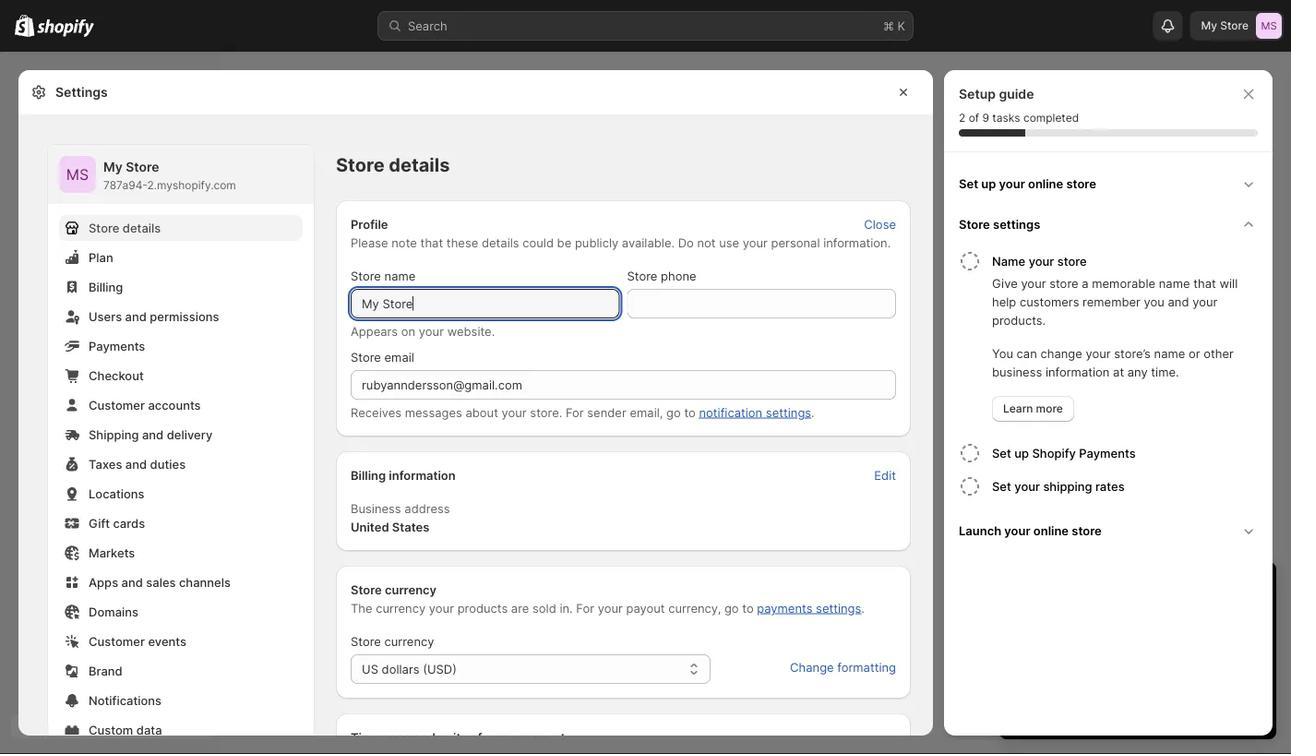 Task type: vqa. For each thing, say whether or not it's contained in the screenshot.
Search countries TEXT FIELD
no



Task type: describe. For each thing, give the bounding box(es) containing it.
measurement
[[485, 730, 565, 745]]

0 vertical spatial .
[[812, 405, 815, 420]]

store down shipping
[[1072, 523, 1102, 538]]

9
[[983, 111, 990, 125]]

could
[[523, 235, 554, 250]]

set up shopify payments button
[[992, 437, 1266, 470]]

custom data link
[[59, 717, 303, 743]]

do
[[678, 235, 694, 250]]

any
[[1128, 365, 1148, 379]]

name for give your store a memorable name that will help customers remember you and your products.
[[1159, 276, 1190, 290]]

other
[[1204, 346, 1234, 361]]

locations
[[89, 487, 145, 501]]

customer events link
[[59, 629, 303, 655]]

time
[[351, 730, 380, 745]]

customer events
[[89, 634, 187, 649]]

store inside store currency the currency your products are sold in. for your payout currency, go to payments settings .
[[351, 583, 382, 597]]

give
[[992, 276, 1018, 290]]

and right zone
[[414, 730, 436, 745]]

business
[[351, 501, 401, 516]]

name for you can change your store's name or other business information at any time.
[[1154, 346, 1186, 361]]

apps and sales channels
[[89, 575, 231, 589]]

in.
[[560, 601, 573, 615]]

your inside button
[[1015, 479, 1040, 493]]

shopify
[[1033, 446, 1076, 460]]

learn
[[1004, 402, 1033, 415]]

my store image
[[1256, 13, 1282, 39]]

store details inside store details link
[[89, 221, 161, 235]]

us
[[362, 662, 378, 676]]

your right the on
[[419, 324, 444, 338]]

custom data
[[89, 723, 162, 737]]

sales
[[146, 575, 176, 589]]

your trial just started element
[[1000, 610, 1277, 739]]

units
[[439, 730, 468, 745]]

mark set your shipping rates as done image
[[959, 475, 981, 498]]

0 vertical spatial online
[[1028, 176, 1064, 191]]

store inside 'button'
[[1058, 254, 1087, 268]]

the
[[351, 601, 373, 615]]

time zone and units of measurement
[[351, 730, 565, 745]]

email
[[385, 350, 414, 364]]

payout
[[626, 601, 665, 615]]

name your store element
[[956, 274, 1266, 422]]

787a94-
[[103, 179, 147, 192]]

gift
[[89, 516, 110, 530]]

can
[[1017, 346, 1037, 361]]

time.
[[1152, 365, 1179, 379]]

your inside 'button'
[[1029, 254, 1055, 268]]

store name
[[351, 269, 416, 283]]

business
[[992, 365, 1043, 379]]

mark set up shopify payments as done image
[[959, 442, 981, 464]]

set up shopify payments
[[992, 446, 1136, 460]]

Store name text field
[[351, 289, 620, 319]]

⌘
[[883, 18, 894, 33]]

users and permissions link
[[59, 304, 303, 330]]

store phone
[[627, 269, 697, 283]]

setup
[[959, 86, 996, 102]]

2.myshopify.com
[[147, 179, 236, 192]]

settings inside store currency the currency your products are sold in. for your payout currency, go to payments settings .
[[816, 601, 862, 615]]

markets
[[89, 546, 135, 560]]

k
[[898, 18, 906, 33]]

learn more
[[1004, 402, 1063, 415]]

store down appears
[[351, 350, 381, 364]]

and for permissions
[[125, 309, 147, 324]]

setup guide dialog
[[944, 70, 1273, 736]]

website.
[[447, 324, 495, 338]]

locations link
[[59, 481, 303, 507]]

0 vertical spatial for
[[566, 405, 584, 420]]

information inside you can change your store's name or other business information at any time.
[[1046, 365, 1110, 379]]

store down 'please' at top
[[351, 269, 381, 283]]

shipping and delivery
[[89, 427, 213, 442]]

that inside the give your store a memorable name that will help customers remember you and your products.
[[1194, 276, 1217, 290]]

users
[[89, 309, 122, 324]]

zone
[[383, 730, 411, 745]]

dollars
[[382, 662, 420, 676]]

store inside my store 787a94-2.myshopify.com
[[126, 159, 159, 175]]

store up plan
[[89, 221, 119, 235]]

notifications
[[89, 693, 162, 708]]

permissions
[[150, 309, 219, 324]]

apps and sales channels link
[[59, 570, 303, 595]]

up for your
[[982, 176, 996, 191]]

plan
[[89, 250, 113, 264]]

of inside settings dialog
[[471, 730, 482, 745]]

set your shipping rates button
[[992, 470, 1266, 503]]

payments inside button
[[1080, 446, 1136, 460]]

change formatting button
[[779, 655, 907, 680]]

customer accounts
[[89, 398, 201, 412]]

accounts
[[148, 398, 201, 412]]

set for set your shipping rates
[[992, 479, 1012, 493]]

phone
[[661, 269, 697, 283]]

go inside store currency the currency your products are sold in. for your payout currency, go to payments settings .
[[725, 601, 739, 615]]

your inside you can change your store's name or other business information at any time.
[[1086, 346, 1111, 361]]

customer for customer events
[[89, 634, 145, 649]]

store down available.
[[627, 269, 658, 283]]

my for my store 787a94-2.myshopify.com
[[103, 159, 123, 175]]

launch your online store button
[[952, 511, 1266, 551]]

more
[[1036, 402, 1063, 415]]

customer for customer accounts
[[89, 398, 145, 412]]

these
[[447, 235, 478, 250]]

edit button
[[864, 463, 907, 488]]

available.
[[622, 235, 675, 250]]

set for set up your online store
[[959, 176, 979, 191]]

payments settings link
[[757, 601, 862, 615]]

close button
[[853, 211, 907, 237]]

customers
[[1020, 294, 1080, 309]]

store inside button
[[959, 217, 990, 231]]

you can change your store's name or other business information at any time.
[[992, 346, 1234, 379]]

name inside settings dialog
[[385, 269, 416, 283]]

⌘ k
[[883, 18, 906, 33]]

notification
[[699, 405, 763, 420]]

1 vertical spatial online
[[1034, 523, 1069, 538]]

completed
[[1024, 111, 1079, 125]]

united
[[351, 520, 389, 534]]

personal
[[771, 235, 820, 250]]

your left products on the bottom left of page
[[429, 601, 454, 615]]

users and permissions
[[89, 309, 219, 324]]

duties
[[150, 457, 186, 471]]

0 horizontal spatial to
[[684, 405, 696, 420]]

will
[[1220, 276, 1238, 290]]

launch
[[959, 523, 1002, 538]]

learn more link
[[992, 396, 1074, 422]]



Task type: locate. For each thing, give the bounding box(es) containing it.
1 vertical spatial that
[[1194, 276, 1217, 290]]

for inside store currency the currency your products are sold in. for your payout currency, go to payments settings .
[[576, 601, 595, 615]]

settings right notification
[[766, 405, 812, 420]]

1 horizontal spatial store details
[[336, 154, 450, 176]]

name inside the give your store a memorable name that will help customers remember you and your products.
[[1159, 276, 1190, 290]]

1 vertical spatial store details
[[89, 221, 161, 235]]

1 vertical spatial customer
[[89, 634, 145, 649]]

0 vertical spatial that
[[421, 235, 443, 250]]

1 vertical spatial information
[[389, 468, 456, 482]]

your left payout
[[598, 601, 623, 615]]

2 vertical spatial settings
[[816, 601, 862, 615]]

up inside set up your online store button
[[982, 176, 996, 191]]

1 vertical spatial payments
[[1080, 446, 1136, 460]]

guide
[[999, 86, 1034, 102]]

to left payments in the right of the page
[[742, 601, 754, 615]]

0 horizontal spatial of
[[471, 730, 482, 745]]

0 vertical spatial to
[[684, 405, 696, 420]]

shopify image
[[37, 19, 94, 37]]

set for set up shopify payments
[[992, 446, 1012, 460]]

billing up users
[[89, 280, 123, 294]]

0 vertical spatial go
[[667, 405, 681, 420]]

name down 'note'
[[385, 269, 416, 283]]

you
[[1144, 294, 1165, 309]]

change
[[790, 660, 834, 674]]

billing up business
[[351, 468, 386, 482]]

edit
[[875, 468, 896, 482]]

name
[[385, 269, 416, 283], [1159, 276, 1190, 290], [1154, 346, 1186, 361]]

my inside my store 787a94-2.myshopify.com
[[103, 159, 123, 175]]

address
[[405, 501, 450, 516]]

not
[[697, 235, 716, 250]]

1 horizontal spatial payments
[[1080, 446, 1136, 460]]

customer
[[89, 398, 145, 412], [89, 634, 145, 649]]

settings
[[993, 217, 1041, 231], [766, 405, 812, 420], [816, 601, 862, 615]]

2 vertical spatial set
[[992, 479, 1012, 493]]

at
[[1113, 365, 1125, 379]]

receives
[[351, 405, 402, 420]]

gift cards link
[[59, 511, 303, 536]]

online down set your shipping rates
[[1034, 523, 1069, 538]]

Store email text field
[[351, 370, 896, 400]]

payments link
[[59, 333, 303, 359]]

online up store settings
[[1028, 176, 1064, 191]]

store left a on the top of page
[[1050, 276, 1079, 290]]

up left shopify
[[1015, 446, 1029, 460]]

details inside shop settings menu element
[[123, 221, 161, 235]]

payments up checkout
[[89, 339, 145, 353]]

0 horizontal spatial go
[[667, 405, 681, 420]]

currency
[[385, 583, 437, 597], [376, 601, 426, 615], [385, 634, 434, 649]]

2 vertical spatial currency
[[385, 634, 434, 649]]

my store image
[[59, 156, 96, 193]]

store left my store image
[[1221, 19, 1249, 32]]

of right 2
[[969, 111, 980, 125]]

email,
[[630, 405, 663, 420]]

1 vertical spatial my
[[103, 159, 123, 175]]

shopify image
[[15, 14, 34, 37]]

0 vertical spatial my
[[1202, 19, 1218, 32]]

. up formatting
[[862, 601, 865, 615]]

sold
[[533, 601, 556, 615]]

my
[[1202, 19, 1218, 32], [103, 159, 123, 175]]

1 horizontal spatial go
[[725, 601, 739, 615]]

settings right payments in the right of the page
[[816, 601, 862, 615]]

0 horizontal spatial billing
[[89, 280, 123, 294]]

0 vertical spatial settings
[[993, 217, 1041, 231]]

up for shopify
[[1015, 446, 1029, 460]]

to left notification
[[684, 405, 696, 420]]

0 horizontal spatial my
[[103, 159, 123, 175]]

0 vertical spatial details
[[389, 154, 450, 176]]

set right mark set up shopify payments as done image
[[992, 446, 1012, 460]]

0 vertical spatial currency
[[385, 583, 437, 597]]

of
[[969, 111, 980, 125], [471, 730, 482, 745]]

store up mark name your store as done icon on the right of page
[[959, 217, 990, 231]]

apps
[[89, 575, 118, 589]]

0 vertical spatial of
[[969, 111, 980, 125]]

please note that these details could be publicly available. do not use your personal information.
[[351, 235, 891, 250]]

1 vertical spatial for
[[576, 601, 595, 615]]

2 customer from the top
[[89, 634, 145, 649]]

0 horizontal spatial details
[[123, 221, 161, 235]]

notifications link
[[59, 688, 303, 714]]

up inside the set up shopify payments button
[[1015, 446, 1029, 460]]

a
[[1082, 276, 1089, 290]]

and right users
[[125, 309, 147, 324]]

0 horizontal spatial settings
[[766, 405, 812, 420]]

shop settings menu element
[[48, 145, 314, 754]]

search
[[408, 18, 448, 33]]

. right notification
[[812, 405, 815, 420]]

2 vertical spatial details
[[482, 235, 519, 250]]

brand link
[[59, 658, 303, 684]]

store currency
[[351, 634, 434, 649]]

us dollars (usd)
[[362, 662, 457, 676]]

and down customer accounts at left
[[142, 427, 164, 442]]

set
[[959, 176, 979, 191], [992, 446, 1012, 460], [992, 479, 1012, 493]]

shipping
[[89, 427, 139, 442]]

settings dialog
[[18, 70, 933, 754]]

cards
[[113, 516, 145, 530]]

checkout
[[89, 368, 144, 383]]

settings
[[55, 84, 108, 100]]

1 vertical spatial details
[[123, 221, 161, 235]]

plan link
[[59, 245, 303, 270]]

name up you
[[1159, 276, 1190, 290]]

set inside button
[[992, 479, 1012, 493]]

shipping and delivery link
[[59, 422, 303, 448]]

business address united states
[[351, 501, 450, 534]]

launch your online store
[[959, 523, 1102, 538]]

billing inside shop settings menu element
[[89, 280, 123, 294]]

Store phone text field
[[627, 289, 896, 319]]

messages
[[405, 405, 462, 420]]

0 horizontal spatial that
[[421, 235, 443, 250]]

0 vertical spatial billing
[[89, 280, 123, 294]]

states
[[392, 520, 430, 534]]

name up time. at the right of page
[[1154, 346, 1186, 361]]

and for delivery
[[142, 427, 164, 442]]

that inside settings dialog
[[421, 235, 443, 250]]

1 horizontal spatial .
[[862, 601, 865, 615]]

1 vertical spatial of
[[471, 730, 482, 745]]

1 vertical spatial go
[[725, 601, 739, 615]]

1 vertical spatial .
[[862, 601, 865, 615]]

help
[[992, 294, 1017, 309]]

your down name your store
[[1021, 276, 1046, 290]]

change formatting
[[790, 660, 896, 674]]

go right currency,
[[725, 601, 739, 615]]

your right use
[[743, 235, 768, 250]]

online
[[1028, 176, 1064, 191], [1034, 523, 1069, 538]]

gift cards
[[89, 516, 145, 530]]

notification settings link
[[699, 405, 812, 420]]

store details up plan
[[89, 221, 161, 235]]

taxes and duties link
[[59, 451, 303, 477]]

custom
[[89, 723, 133, 737]]

information inside settings dialog
[[389, 468, 456, 482]]

for right "store."
[[566, 405, 584, 420]]

ms button
[[59, 156, 96, 193]]

go
[[667, 405, 681, 420], [725, 601, 739, 615]]

details down 787a94-
[[123, 221, 161, 235]]

go right email,
[[667, 405, 681, 420]]

my for my store
[[1202, 19, 1218, 32]]

and inside the give your store a memorable name that will help customers remember you and your products.
[[1168, 294, 1190, 309]]

your right launch
[[1005, 523, 1031, 538]]

2
[[959, 111, 966, 125]]

1 horizontal spatial billing
[[351, 468, 386, 482]]

0 horizontal spatial .
[[812, 405, 815, 420]]

store settings
[[959, 217, 1041, 231]]

set right mark set your shipping rates as done icon
[[992, 479, 1012, 493]]

store currency the currency your products are sold in. for your payout currency, go to payments settings .
[[351, 583, 865, 615]]

appears on your website.
[[351, 324, 495, 338]]

to inside store currency the currency your products are sold in. for your payout currency, go to payments settings .
[[742, 601, 754, 615]]

store up 787a94-
[[126, 159, 159, 175]]

0 vertical spatial customer
[[89, 398, 145, 412]]

payments inside shop settings menu element
[[89, 339, 145, 353]]

appears
[[351, 324, 398, 338]]

currency for store currency the currency your products are sold in. for your payout currency, go to payments settings .
[[385, 583, 437, 597]]

of right units
[[471, 730, 482, 745]]

0 vertical spatial store details
[[336, 154, 450, 176]]

and right taxes
[[125, 457, 147, 471]]

are
[[511, 601, 529, 615]]

your left store's
[[1086, 346, 1111, 361]]

1 vertical spatial up
[[1015, 446, 1029, 460]]

1 vertical spatial currency
[[376, 601, 426, 615]]

profile
[[351, 217, 388, 231]]

your up store settings
[[999, 176, 1025, 191]]

information down change
[[1046, 365, 1110, 379]]

up up store settings
[[982, 176, 996, 191]]

setup guide
[[959, 86, 1034, 102]]

1 vertical spatial to
[[742, 601, 754, 615]]

1 vertical spatial set
[[992, 446, 1012, 460]]

currency for store currency
[[385, 634, 434, 649]]

about
[[466, 405, 498, 420]]

customer down checkout
[[89, 398, 145, 412]]

and for duties
[[125, 457, 147, 471]]

1 customer from the top
[[89, 398, 145, 412]]

2 horizontal spatial settings
[[993, 217, 1041, 231]]

that left will
[[1194, 276, 1217, 290]]

details up 'note'
[[389, 154, 450, 176]]

billing
[[89, 280, 123, 294], [351, 468, 386, 482]]

events
[[148, 634, 187, 649]]

shipping
[[1044, 479, 1093, 493]]

information.
[[824, 235, 891, 250]]

1 horizontal spatial to
[[742, 601, 754, 615]]

name inside you can change your store's name or other business information at any time.
[[1154, 346, 1186, 361]]

0 vertical spatial information
[[1046, 365, 1110, 379]]

store up profile
[[336, 154, 385, 176]]

my store
[[1202, 19, 1249, 32]]

sender
[[587, 405, 627, 420]]

your right you
[[1193, 294, 1218, 309]]

that right 'note'
[[421, 235, 443, 250]]

store up the store settings button at the top right of page
[[1067, 176, 1097, 191]]

1 horizontal spatial information
[[1046, 365, 1110, 379]]

store up the
[[351, 583, 382, 597]]

store email
[[351, 350, 414, 364]]

0 vertical spatial up
[[982, 176, 996, 191]]

your right name
[[1029, 254, 1055, 268]]

store inside the give your store a memorable name that will help customers remember you and your products.
[[1050, 276, 1079, 290]]

customer down domains
[[89, 634, 145, 649]]

(usd)
[[423, 662, 457, 676]]

.
[[812, 405, 815, 420], [862, 601, 865, 615]]

. inside store currency the currency your products are sold in. for your payout currency, go to payments settings .
[[862, 601, 865, 615]]

0 vertical spatial payments
[[89, 339, 145, 353]]

name your store button
[[992, 245, 1266, 274]]

store up "us" at the bottom left
[[351, 634, 381, 649]]

of inside setup guide dialog
[[969, 111, 980, 125]]

billing information
[[351, 468, 456, 482]]

0 vertical spatial set
[[959, 176, 979, 191]]

store
[[1067, 176, 1097, 191], [1058, 254, 1087, 268], [1050, 276, 1079, 290], [1072, 523, 1102, 538]]

and for sales
[[121, 575, 143, 589]]

1 vertical spatial settings
[[766, 405, 812, 420]]

set up store settings
[[959, 176, 979, 191]]

data
[[136, 723, 162, 737]]

for right in.
[[576, 601, 595, 615]]

formatting
[[838, 660, 896, 674]]

payments
[[757, 601, 813, 615]]

payments up rates
[[1080, 446, 1136, 460]]

1 horizontal spatial up
[[1015, 446, 1029, 460]]

note
[[392, 235, 417, 250]]

1 horizontal spatial details
[[389, 154, 450, 176]]

1 horizontal spatial that
[[1194, 276, 1217, 290]]

billing for billing information
[[351, 468, 386, 482]]

1 horizontal spatial of
[[969, 111, 980, 125]]

0 horizontal spatial up
[[982, 176, 996, 191]]

0 horizontal spatial store details
[[89, 221, 161, 235]]

mark name your store as done image
[[959, 250, 981, 272]]

channels
[[179, 575, 231, 589]]

your left "store."
[[502, 405, 527, 420]]

store up a on the top of page
[[1058, 254, 1087, 268]]

and right apps
[[121, 575, 143, 589]]

1 horizontal spatial my
[[1202, 19, 1218, 32]]

and right you
[[1168, 294, 1190, 309]]

1 vertical spatial billing
[[351, 468, 386, 482]]

name
[[992, 254, 1026, 268]]

currency,
[[669, 601, 721, 615]]

information up address
[[389, 468, 456, 482]]

settings up name
[[993, 217, 1041, 231]]

my left my store image
[[1202, 19, 1218, 32]]

settings inside button
[[993, 217, 1041, 231]]

your left shipping
[[1015, 479, 1040, 493]]

my up 787a94-
[[103, 159, 123, 175]]

billing for billing
[[89, 280, 123, 294]]

2 horizontal spatial details
[[482, 235, 519, 250]]

details left the could on the top of the page
[[482, 235, 519, 250]]

2 of 9 tasks completed
[[959, 111, 1079, 125]]

0 horizontal spatial payments
[[89, 339, 145, 353]]

1 horizontal spatial settings
[[816, 601, 862, 615]]

store details up profile
[[336, 154, 450, 176]]

details
[[389, 154, 450, 176], [123, 221, 161, 235], [482, 235, 519, 250]]

0 horizontal spatial information
[[389, 468, 456, 482]]



